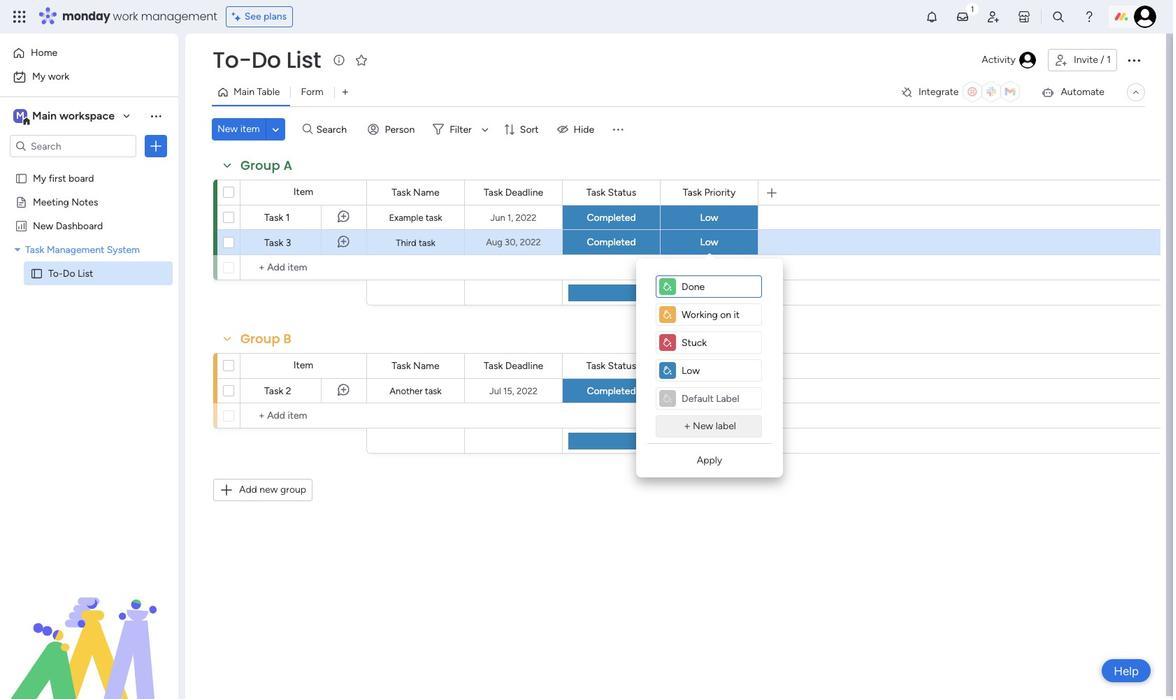 Task type: locate. For each thing, give the bounding box(es) containing it.
task right example
[[426, 213, 442, 223]]

0 vertical spatial task deadline
[[484, 186, 543, 198]]

1 name from the top
[[413, 186, 440, 198]]

new inside button
[[693, 420, 713, 432]]

item
[[293, 186, 313, 198], [293, 359, 313, 371]]

my work link
[[8, 66, 170, 88]]

1 vertical spatial name
[[413, 360, 440, 372]]

0 vertical spatial main
[[234, 86, 255, 98]]

dashboard
[[56, 220, 103, 231]]

management
[[47, 243, 104, 255]]

1 vertical spatial task deadline
[[484, 360, 543, 372]]

new left label
[[693, 420, 713, 432]]

third task
[[396, 237, 435, 248]]

task name field up example task
[[388, 185, 443, 200]]

0 horizontal spatial options image
[[149, 139, 163, 153]]

0 vertical spatial low
[[700, 212, 718, 223]]

public board image down public board icon
[[15, 195, 28, 208]]

1 task deadline from the top
[[484, 186, 543, 198]]

1 vertical spatial task deadline field
[[480, 358, 547, 374]]

1 vertical spatial task status field
[[583, 358, 640, 374]]

task right another
[[425, 386, 442, 396]]

do
[[251, 44, 281, 76], [63, 267, 75, 279]]

1 vertical spatial task name field
[[388, 358, 443, 374]]

invite members image
[[987, 10, 1001, 24]]

1 vertical spatial work
[[48, 71, 69, 83]]

public board image down task management system
[[30, 266, 43, 280]]

task deadline field up jul 15, 2022
[[480, 358, 547, 374]]

deadline up jul 15, 2022
[[505, 360, 543, 372]]

1 vertical spatial to-do list
[[48, 267, 93, 279]]

1 horizontal spatial options image
[[1126, 52, 1142, 69]]

options image
[[761, 356, 788, 377]]

1 vertical spatial task
[[419, 237, 435, 248]]

name up another task
[[413, 360, 440, 372]]

options image down workspace options icon
[[149, 139, 163, 153]]

0 vertical spatial + add item text field
[[248, 259, 361, 276]]

new left item
[[217, 123, 238, 135]]

new
[[260, 484, 278, 496]]

new item
[[217, 123, 260, 135]]

work inside option
[[48, 71, 69, 83]]

2 vertical spatial task
[[425, 386, 442, 396]]

to-do list up table
[[213, 44, 321, 76]]

0 horizontal spatial work
[[48, 71, 69, 83]]

main
[[234, 86, 255, 98], [32, 109, 57, 122]]

low
[[700, 212, 718, 223], [700, 236, 718, 248], [700, 385, 718, 397]]

item for b
[[293, 359, 313, 371]]

1 deadline from the top
[[505, 186, 543, 198]]

new label
[[693, 420, 736, 432]]

public dashboard image
[[15, 219, 28, 232]]

name up example task
[[413, 186, 440, 198]]

task 2
[[264, 385, 291, 397]]

task deadline field up jun 1, 2022
[[480, 185, 547, 200]]

15,
[[503, 386, 514, 396]]

to-
[[213, 44, 251, 76], [48, 267, 63, 279]]

2 vertical spatial completed
[[587, 385, 636, 397]]

task priority
[[683, 186, 736, 198], [683, 360, 736, 372]]

1 status from the top
[[608, 186, 636, 198]]

0 vertical spatial task status
[[586, 186, 636, 198]]

priority
[[704, 186, 736, 198], [704, 360, 736, 372]]

task name field up another task
[[388, 358, 443, 374]]

1 vertical spatial deadline
[[505, 360, 543, 372]]

do up table
[[251, 44, 281, 76]]

task status
[[586, 186, 636, 198], [586, 360, 636, 372]]

main left table
[[234, 86, 255, 98]]

Task Deadline field
[[480, 185, 547, 200], [480, 358, 547, 374]]

public board image for meeting notes
[[15, 195, 28, 208]]

2022 for jun 1, 2022
[[516, 212, 537, 223]]

0 vertical spatial new
[[217, 123, 238, 135]]

1 vertical spatial completed
[[587, 236, 636, 248]]

1 completed from the top
[[587, 212, 636, 223]]

task for third task
[[419, 237, 435, 248]]

task right third
[[419, 237, 435, 248]]

Search in workspace field
[[29, 138, 117, 154]]

group left b
[[241, 330, 280, 347]]

Task Status field
[[583, 185, 640, 200], [583, 358, 640, 374]]

options image
[[1126, 52, 1142, 69], [149, 139, 163, 153]]

to- up 'main table' button
[[213, 44, 251, 76]]

1 vertical spatial options image
[[149, 139, 163, 153]]

to- down management
[[48, 267, 63, 279]]

invite
[[1074, 54, 1098, 66]]

2 priority from the top
[[704, 360, 736, 372]]

lottie animation image
[[0, 558, 178, 699]]

filter button
[[427, 118, 493, 141]]

new right public dashboard "image"
[[33, 220, 53, 231]]

2022 right 15,
[[517, 386, 538, 396]]

0 vertical spatial task deadline field
[[480, 185, 547, 200]]

status for 2nd task status field from the bottom of the page
[[608, 186, 636, 198]]

new
[[217, 123, 238, 135], [33, 220, 53, 231], [693, 420, 713, 432]]

2
[[286, 385, 291, 397]]

Search field
[[313, 120, 355, 139]]

group
[[241, 157, 280, 174], [241, 330, 280, 347]]

task
[[426, 213, 442, 223], [419, 237, 435, 248], [425, 386, 442, 396]]

list box
[[0, 163, 178, 474]]

0 vertical spatial task status field
[[583, 185, 640, 200]]

new label button
[[656, 415, 762, 438]]

my inside option
[[32, 71, 46, 83]]

1 vertical spatial group
[[241, 330, 280, 347]]

1 horizontal spatial new
[[217, 123, 238, 135]]

my left first
[[33, 172, 46, 184]]

new inside button
[[217, 123, 238, 135]]

workspace options image
[[149, 109, 163, 123]]

task for another task
[[425, 386, 442, 396]]

1 vertical spatial my
[[33, 172, 46, 184]]

1 item from the top
[[293, 186, 313, 198]]

group a
[[241, 157, 292, 174]]

2 name from the top
[[413, 360, 440, 372]]

work
[[113, 8, 138, 24], [48, 71, 69, 83]]

item down 'group b' field
[[293, 359, 313, 371]]

task deadline up jun 1, 2022
[[484, 186, 543, 198]]

2 status from the top
[[608, 360, 636, 372]]

2022 right 1,
[[516, 212, 537, 223]]

aug
[[486, 237, 503, 248]]

0 vertical spatial list
[[286, 44, 321, 76]]

work right monday
[[113, 8, 138, 24]]

options image right /
[[1126, 52, 1142, 69]]

2022
[[516, 212, 537, 223], [520, 237, 541, 248], [517, 386, 538, 396]]

1 horizontal spatial public board image
[[30, 266, 43, 280]]

update feed image
[[956, 10, 970, 24]]

invite / 1 button
[[1048, 49, 1117, 71]]

0 vertical spatial task name field
[[388, 185, 443, 200]]

1 horizontal spatial do
[[251, 44, 281, 76]]

3
[[286, 237, 291, 249]]

deadline
[[505, 186, 543, 198], [505, 360, 543, 372]]

1 vertical spatial 2022
[[520, 237, 541, 248]]

2 vertical spatial new
[[693, 420, 713, 432]]

1 task status from the top
[[586, 186, 636, 198]]

1 horizontal spatial to-
[[213, 44, 251, 76]]

add
[[239, 484, 257, 496]]

task name
[[392, 186, 440, 198], [392, 360, 440, 372]]

+ add item text field down 3
[[248, 259, 361, 276]]

2 horizontal spatial new
[[693, 420, 713, 432]]

1 vertical spatial list
[[78, 267, 93, 279]]

0 horizontal spatial list
[[78, 267, 93, 279]]

task
[[392, 186, 411, 198], [484, 186, 503, 198], [586, 186, 606, 198], [683, 186, 702, 198], [264, 212, 283, 224], [264, 237, 283, 249], [25, 243, 44, 255], [392, 360, 411, 372], [484, 360, 503, 372], [586, 360, 606, 372], [683, 360, 702, 372], [264, 385, 283, 397]]

0 vertical spatial group
[[241, 157, 280, 174]]

2 item from the top
[[293, 359, 313, 371]]

item down group a field
[[293, 186, 313, 198]]

public board image
[[15, 195, 28, 208], [30, 266, 43, 280]]

main for main table
[[234, 86, 255, 98]]

show board description image
[[331, 53, 348, 67]]

my
[[32, 71, 46, 83], [33, 172, 46, 184]]

2 vertical spatial low
[[700, 385, 718, 397]]

completed
[[587, 212, 636, 223], [587, 236, 636, 248], [587, 385, 636, 397]]

0 vertical spatial task priority field
[[679, 185, 739, 200]]

1 vertical spatial task priority
[[683, 360, 736, 372]]

work down "home"
[[48, 71, 69, 83]]

1 horizontal spatial main
[[234, 86, 255, 98]]

1 up 3
[[286, 212, 290, 224]]

help
[[1114, 664, 1139, 678]]

2 group from the top
[[241, 330, 280, 347]]

task name up example task
[[392, 186, 440, 198]]

0 vertical spatial task priority
[[683, 186, 736, 198]]

0 vertical spatial 1
[[1107, 54, 1111, 66]]

group inside field
[[241, 157, 280, 174]]

2022 for jul 15, 2022
[[517, 386, 538, 396]]

1 vertical spatial task name
[[392, 360, 440, 372]]

1 vertical spatial task status
[[586, 360, 636, 372]]

1 task priority from the top
[[683, 186, 736, 198]]

0 vertical spatial completed
[[587, 212, 636, 223]]

b
[[283, 330, 292, 347]]

1 vertical spatial new
[[33, 220, 53, 231]]

1 vertical spatial item
[[293, 359, 313, 371]]

1 vertical spatial low
[[700, 236, 718, 248]]

1 priority from the top
[[704, 186, 736, 198]]

1 vertical spatial + add item text field
[[248, 408, 361, 424]]

to-do list
[[213, 44, 321, 76], [48, 267, 93, 279]]

sort
[[520, 123, 539, 135]]

1 horizontal spatial to-do list
[[213, 44, 321, 76]]

1 right /
[[1107, 54, 1111, 66]]

my down "home"
[[32, 71, 46, 83]]

home option
[[8, 42, 170, 64]]

main inside button
[[234, 86, 255, 98]]

status
[[608, 186, 636, 198], [608, 360, 636, 372]]

0 vertical spatial item
[[293, 186, 313, 198]]

task deadline up jul 15, 2022
[[484, 360, 543, 372]]

name for 1st the task name field from the bottom
[[413, 360, 440, 372]]

0 vertical spatial priority
[[704, 186, 736, 198]]

Add Label field
[[679, 279, 759, 294], [679, 307, 759, 322], [679, 335, 759, 350], [679, 363, 759, 378]]

0 vertical spatial my
[[32, 71, 46, 83]]

group inside field
[[241, 330, 280, 347]]

1 horizontal spatial work
[[113, 8, 138, 24]]

work for monday
[[113, 8, 138, 24]]

main for main workspace
[[32, 109, 57, 122]]

0 vertical spatial work
[[113, 8, 138, 24]]

0 vertical spatial public board image
[[15, 195, 28, 208]]

2 task priority from the top
[[683, 360, 736, 372]]

1 horizontal spatial 1
[[1107, 54, 1111, 66]]

1 add label field from the top
[[679, 279, 759, 294]]

0 horizontal spatial to-
[[48, 267, 63, 279]]

new for new item
[[217, 123, 238, 135]]

2022 right 30,
[[520, 237, 541, 248]]

item for a
[[293, 186, 313, 198]]

Task Priority field
[[679, 185, 739, 200], [679, 358, 739, 374]]

main inside workspace selection element
[[32, 109, 57, 122]]

task deadline
[[484, 186, 543, 198], [484, 360, 543, 372]]

sort button
[[498, 118, 547, 141]]

another task
[[390, 386, 442, 396]]

deadline up jun 1, 2022
[[505, 186, 543, 198]]

option
[[0, 165, 178, 168]]

1 vertical spatial main
[[32, 109, 57, 122]]

1 horizontal spatial list
[[286, 44, 321, 76]]

task management system
[[25, 243, 140, 255]]

1
[[1107, 54, 1111, 66], [286, 212, 290, 224]]

Task Name field
[[388, 185, 443, 200], [388, 358, 443, 374]]

0 vertical spatial task
[[426, 213, 442, 223]]

0 vertical spatial 2022
[[516, 212, 537, 223]]

0 horizontal spatial public board image
[[15, 195, 28, 208]]

my work
[[32, 71, 69, 83]]

angle down image
[[272, 124, 279, 135]]

30,
[[505, 237, 518, 248]]

Group A field
[[237, 157, 296, 175]]

2 add label field from the top
[[679, 307, 759, 322]]

list up form
[[286, 44, 321, 76]]

task name up another task
[[392, 360, 440, 372]]

0 vertical spatial deadline
[[505, 186, 543, 198]]

public board image
[[15, 171, 28, 185]]

third
[[396, 237, 416, 248]]

0 horizontal spatial new
[[33, 220, 53, 231]]

meeting notes
[[33, 196, 98, 208]]

0 vertical spatial task name
[[392, 186, 440, 198]]

1 inside "button"
[[1107, 54, 1111, 66]]

group left a at the top left of the page
[[241, 157, 280, 174]]

3 completed from the top
[[587, 385, 636, 397]]

1 vertical spatial public board image
[[30, 266, 43, 280]]

do down management
[[63, 267, 75, 279]]

0 vertical spatial name
[[413, 186, 440, 198]]

1 vertical spatial task priority field
[[679, 358, 739, 374]]

Group B field
[[237, 330, 295, 348]]

1 group from the top
[[241, 157, 280, 174]]

0 vertical spatial to-do list
[[213, 44, 321, 76]]

list down task management system
[[78, 267, 93, 279]]

0 horizontal spatial 1
[[286, 212, 290, 224]]

0 horizontal spatial main
[[32, 109, 57, 122]]

+ add item text field down 2
[[248, 408, 361, 424]]

main right workspace image
[[32, 109, 57, 122]]

1 vertical spatial status
[[608, 360, 636, 372]]

1 vertical spatial to-
[[48, 267, 63, 279]]

2 low from the top
[[700, 236, 718, 248]]

example
[[389, 213, 423, 223]]

monday work management
[[62, 8, 217, 24]]

2022 for aug 30, 2022
[[520, 237, 541, 248]]

+ Add item text field
[[248, 259, 361, 276], [248, 408, 361, 424]]

monday marketplace image
[[1017, 10, 1031, 24]]

new for new label
[[693, 420, 713, 432]]

2 vertical spatial 2022
[[517, 386, 538, 396]]

1 vertical spatial do
[[63, 267, 75, 279]]

2 task priority field from the top
[[679, 358, 739, 374]]

1 vertical spatial priority
[[704, 360, 736, 372]]

plans
[[264, 10, 287, 22]]

0 vertical spatial status
[[608, 186, 636, 198]]

0 vertical spatial to-
[[213, 44, 251, 76]]

jun 1, 2022
[[490, 212, 537, 223]]

to-do list down management
[[48, 267, 93, 279]]



Task type: describe. For each thing, give the bounding box(es) containing it.
add new group
[[239, 484, 306, 496]]

help image
[[1082, 10, 1096, 24]]

1 low from the top
[[700, 212, 718, 223]]

see plans button
[[226, 6, 293, 27]]

caret down image
[[15, 244, 20, 254]]

select product image
[[13, 10, 27, 24]]

hide button
[[551, 118, 603, 141]]

activity button
[[976, 49, 1042, 71]]

person
[[385, 123, 415, 135]]

jul
[[489, 386, 501, 396]]

Default Label field
[[679, 391, 759, 406]]

To-Do List field
[[209, 44, 325, 76]]

form
[[301, 86, 324, 98]]

form button
[[290, 81, 334, 103]]

jun
[[490, 212, 505, 223]]

0 horizontal spatial do
[[63, 267, 75, 279]]

0 horizontal spatial to-do list
[[48, 267, 93, 279]]

work for my
[[48, 71, 69, 83]]

4 add label field from the top
[[679, 363, 759, 378]]

1 task name from the top
[[392, 186, 440, 198]]

workspace selection element
[[13, 108, 117, 126]]

jul 15, 2022
[[489, 386, 538, 396]]

my for my work
[[32, 71, 46, 83]]

add view image
[[342, 87, 348, 98]]

new item button
[[212, 118, 266, 141]]

2 task name from the top
[[392, 360, 440, 372]]

m
[[16, 110, 24, 122]]

integrate button
[[895, 78, 1030, 107]]

add to favorites image
[[355, 53, 369, 67]]

group for group b
[[241, 330, 280, 347]]

public board image for to-do list
[[30, 266, 43, 280]]

help button
[[1102, 659, 1151, 682]]

1 task name field from the top
[[388, 185, 443, 200]]

my work option
[[8, 66, 170, 88]]

workspace image
[[13, 108, 27, 124]]

status for 2nd task status field
[[608, 360, 636, 372]]

v2 search image
[[303, 121, 313, 137]]

integrate
[[919, 86, 959, 98]]

group for group a
[[241, 157, 280, 174]]

monday
[[62, 8, 110, 24]]

my for my first board
[[33, 172, 46, 184]]

main workspace
[[32, 109, 115, 122]]

automate button
[[1036, 81, 1110, 103]]

apply
[[697, 454, 722, 466]]

task 1
[[264, 212, 290, 224]]

notifications image
[[925, 10, 939, 24]]

see plans
[[245, 10, 287, 22]]

2 completed from the top
[[587, 236, 636, 248]]

my first board
[[33, 172, 94, 184]]

menu image
[[611, 122, 625, 136]]

2 task deadline field from the top
[[480, 358, 547, 374]]

lottie animation element
[[0, 558, 178, 699]]

apply button
[[647, 450, 772, 472]]

group b
[[241, 330, 292, 347]]

1 task status field from the top
[[583, 185, 640, 200]]

collapse board header image
[[1131, 87, 1142, 98]]

3 low from the top
[[700, 385, 718, 397]]

board
[[69, 172, 94, 184]]

home link
[[8, 42, 170, 64]]

new for new dashboard
[[33, 220, 53, 231]]

a
[[283, 157, 292, 174]]

1 task priority field from the top
[[679, 185, 739, 200]]

1 task deadline field from the top
[[480, 185, 547, 200]]

1 + add item text field from the top
[[248, 259, 361, 276]]

1 image
[[966, 1, 979, 16]]

new dashboard
[[33, 220, 103, 231]]

management
[[141, 8, 217, 24]]

home
[[31, 47, 57, 59]]

main table
[[234, 86, 280, 98]]

label
[[716, 420, 736, 432]]

arrow down image
[[477, 121, 493, 138]]

invite / 1
[[1074, 54, 1111, 66]]

to- inside list box
[[48, 267, 63, 279]]

3 add label field from the top
[[679, 335, 759, 350]]

2 task status field from the top
[[583, 358, 640, 374]]

notes
[[71, 196, 98, 208]]

item
[[240, 123, 260, 135]]

task for example task
[[426, 213, 442, 223]]

hide
[[574, 123, 594, 135]]

search everything image
[[1052, 10, 1066, 24]]

automate
[[1061, 86, 1105, 98]]

2 task deadline from the top
[[484, 360, 543, 372]]

0 vertical spatial options image
[[1126, 52, 1142, 69]]

main table button
[[212, 81, 290, 103]]

table
[[257, 86, 280, 98]]

2 task status from the top
[[586, 360, 636, 372]]

list box containing my first board
[[0, 163, 178, 474]]

2 + add item text field from the top
[[248, 408, 361, 424]]

meeting
[[33, 196, 69, 208]]

aug 30, 2022
[[486, 237, 541, 248]]

kendall parks image
[[1134, 6, 1156, 28]]

group
[[280, 484, 306, 496]]

add new group button
[[213, 479, 313, 501]]

activity
[[982, 54, 1016, 66]]

name for second the task name field from the bottom
[[413, 186, 440, 198]]

first
[[49, 172, 66, 184]]

filter
[[450, 123, 472, 135]]

1,
[[508, 212, 513, 223]]

2 task name field from the top
[[388, 358, 443, 374]]

2 deadline from the top
[[505, 360, 543, 372]]

/
[[1101, 54, 1105, 66]]

task 3
[[264, 237, 291, 249]]

1 vertical spatial 1
[[286, 212, 290, 224]]

example task
[[389, 213, 442, 223]]

workspace
[[59, 109, 115, 122]]

person button
[[363, 118, 423, 141]]

system
[[107, 243, 140, 255]]

another
[[390, 386, 423, 396]]

see
[[245, 10, 261, 22]]

0 vertical spatial do
[[251, 44, 281, 76]]



Task type: vqa. For each thing, say whether or not it's contained in the screenshot.
Workspace selection Element
yes



